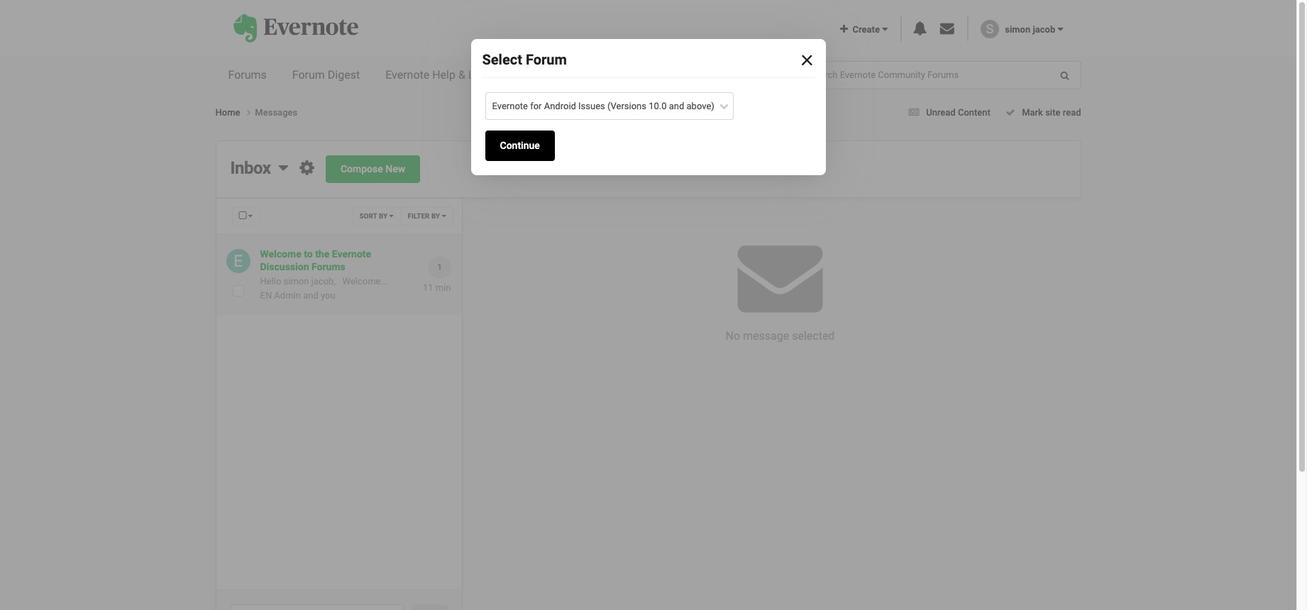 Task type: vqa. For each thing, say whether or not it's contained in the screenshot.
Content
yes



Task type: describe. For each thing, give the bounding box(es) containing it.
site
[[1046, 107, 1061, 118]]

hello
[[260, 276, 281, 287]]

evernote help & learning
[[386, 68, 512, 82]]

the
[[315, 249, 330, 260]]

(versions
[[608, 101, 647, 111]]

content
[[958, 107, 991, 118]]

notifications image
[[913, 21, 928, 36]]

Search messages in this folder... text field
[[230, 605, 404, 611]]

1 horizontal spatial caret down image
[[883, 24, 888, 34]]

more
[[644, 68, 670, 82]]

admin
[[274, 290, 301, 301]]

&
[[459, 68, 466, 82]]

filter by link
[[400, 207, 453, 226]]

0 vertical spatial simon
[[1005, 24, 1031, 35]]

caret down image inside inbox link
[[279, 159, 288, 176]]

en admin image
[[226, 249, 250, 273]]

en
[[260, 290, 272, 301]]

select forum dialog
[[0, 0, 1297, 611]]

unread
[[927, 107, 956, 118]]

no message selected
[[726, 329, 835, 343]]

simon jacob
[[1005, 24, 1058, 35]]

0 vertical spatial forums
[[228, 68, 267, 82]]

mark site read
[[1020, 107, 1082, 118]]

unread content
[[927, 107, 991, 118]]

create link
[[841, 24, 888, 35]]

compose new link
[[326, 156, 420, 183]]

mark
[[1022, 107, 1044, 118]]

selected
[[792, 329, 835, 343]]

create
[[848, 24, 883, 35]]

by for filter
[[432, 212, 440, 220]]

forum digest
[[292, 68, 360, 82]]

messages
[[255, 107, 298, 118]]

forum inside forum digest link
[[292, 68, 325, 82]]

caret down image for filter by
[[442, 212, 446, 219]]

evernote user forum image
[[233, 14, 359, 42]]

home link
[[215, 106, 255, 120]]

new
[[386, 163, 406, 175]]

issues
[[579, 101, 605, 111]]

no
[[726, 329, 741, 343]]

11
[[423, 283, 433, 293]]

forums link
[[215, 57, 280, 94]]

caret down image for more
[[673, 69, 679, 80]]

caret down image for sort by
[[390, 212, 394, 219]]

evernote events link
[[525, 57, 631, 94]]

caret down image right square o image
[[248, 212, 253, 219]]

for
[[530, 101, 542, 111]]

simon inside the welcome to the evernote discussion forums hello simon jacob,                 welcome... en admin and you
[[284, 276, 309, 287]]

messages link
[[255, 107, 298, 118]]

10.0
[[649, 101, 667, 111]]



Task type: locate. For each thing, give the bounding box(es) containing it.
×
[[801, 44, 814, 72]]

inbox
[[230, 158, 271, 178]]

welcome
[[260, 249, 302, 260]]

1 vertical spatial and
[[303, 290, 319, 301]]

0 horizontal spatial forum
[[292, 68, 325, 82]]

by right filter
[[432, 212, 440, 220]]

1 by from the left
[[379, 212, 388, 220]]

select forum
[[482, 51, 567, 68]]

0 horizontal spatial forums
[[228, 68, 267, 82]]

Search search field
[[798, 62, 979, 89]]

jacob,
[[311, 276, 336, 287]]

android
[[544, 101, 576, 111]]

you
[[321, 290, 336, 301]]

welcome...
[[343, 276, 388, 287]]

select
[[482, 51, 522, 68]]

continue button
[[485, 131, 555, 161]]

square o image
[[239, 211, 247, 221]]

and inside select forum dialog
[[669, 101, 685, 111]]

1 horizontal spatial forum
[[526, 51, 567, 68]]

jacob
[[1033, 24, 1056, 35]]

by
[[379, 212, 388, 220], [432, 212, 440, 220]]

forum up evernote events
[[526, 51, 567, 68]]

mark site read link
[[1002, 107, 1082, 118]]

and
[[669, 101, 685, 111], [303, 290, 319, 301]]

messages image
[[940, 21, 955, 36]]

1 horizontal spatial simon
[[1005, 24, 1031, 35]]

evernote inside the welcome to the evernote discussion forums hello simon jacob,                 welcome... en admin and you
[[332, 249, 371, 260]]

filter
[[408, 212, 430, 220]]

1 horizontal spatial and
[[669, 101, 685, 111]]

read
[[1063, 107, 1082, 118]]

welcome to the evernote discussion forums link
[[260, 248, 398, 274]]

caret down image
[[883, 24, 888, 34], [279, 159, 288, 176]]

forums inside the welcome to the evernote discussion forums hello simon jacob,                 welcome... en admin and you
[[312, 261, 346, 273]]

caret down image right jacob
[[1058, 24, 1064, 34]]

simon up admin
[[284, 276, 309, 287]]

11 min
[[423, 283, 451, 293]]

evernote for evernote events
[[538, 68, 582, 82]]

1 vertical spatial forums
[[312, 261, 346, 273]]

and right 10.0
[[669, 101, 685, 111]]

0 horizontal spatial by
[[379, 212, 388, 220]]

forum inside select forum dialog
[[526, 51, 567, 68]]

caret down image inside filter by link
[[442, 212, 446, 219]]

by inside sort by link
[[379, 212, 388, 220]]

caret down image right filter
[[442, 212, 446, 219]]

caret down image left cog icon
[[279, 159, 288, 176]]

evernote right the
[[332, 249, 371, 260]]

plus image
[[841, 24, 848, 34]]

forum digest link
[[280, 57, 373, 94]]

forums
[[228, 68, 267, 82], [312, 261, 346, 273]]

caret down image inside 'simon jacob' link
[[1058, 24, 1064, 34]]

sort by link
[[352, 207, 401, 226]]

1 vertical spatial forum
[[292, 68, 325, 82]]

evernote for android issues (versions 10.0 and above)
[[492, 101, 715, 111]]

by right sort
[[379, 212, 388, 220]]

evernote for evernote help & learning
[[386, 68, 430, 82]]

learning
[[468, 68, 512, 82]]

evernote
[[386, 68, 430, 82], [538, 68, 582, 82], [492, 101, 528, 111], [332, 249, 371, 260]]

0 vertical spatial forum
[[526, 51, 567, 68]]

simon
[[1005, 24, 1031, 35], [284, 276, 309, 287]]

caret down image left notifications icon
[[883, 24, 888, 34]]

evernote left for
[[492, 101, 528, 111]]

home
[[215, 107, 243, 118]]

digest
[[328, 68, 360, 82]]

by for sort
[[379, 212, 388, 220]]

simon jacob image
[[981, 20, 1000, 38]]

continue
[[500, 140, 540, 151]]

0 vertical spatial caret down image
[[883, 24, 888, 34]]

× link
[[792, 41, 823, 72]]

search image
[[1061, 71, 1070, 80]]

caret down image right 'more'
[[673, 69, 679, 80]]

above)
[[687, 101, 715, 111]]

discussion
[[260, 261, 309, 273]]

message
[[743, 329, 790, 343]]

help
[[433, 68, 456, 82]]

caret down image inside sort by link
[[390, 212, 394, 219]]

caret down image for simon jacob
[[1058, 24, 1064, 34]]

simon left jacob
[[1005, 24, 1031, 35]]

sort
[[360, 212, 377, 220]]

forum left digest at the top of page
[[292, 68, 325, 82]]

compose
[[341, 163, 383, 175]]

1
[[437, 263, 442, 273]]

unread content link
[[905, 107, 991, 118]]

1 vertical spatial caret down image
[[279, 159, 288, 176]]

caret down image
[[1058, 24, 1064, 34], [673, 69, 679, 80], [248, 212, 253, 219], [390, 212, 394, 219], [442, 212, 446, 219]]

sort by
[[360, 212, 390, 220]]

evernote up android
[[538, 68, 582, 82]]

events
[[585, 68, 618, 82]]

inbox link
[[230, 158, 288, 178]]

filter by
[[408, 212, 442, 220]]

more link
[[631, 57, 692, 94]]

1 horizontal spatial forums
[[312, 261, 346, 273]]

min
[[436, 283, 451, 293]]

evernote events
[[538, 68, 618, 82]]

evernote help & learning link
[[373, 57, 525, 94]]

0 vertical spatial and
[[669, 101, 685, 111]]

evernote left help
[[386, 68, 430, 82]]

0 horizontal spatial and
[[303, 290, 319, 301]]

to
[[304, 249, 313, 260]]

0 horizontal spatial simon
[[284, 276, 309, 287]]

caret down image inside more link
[[673, 69, 679, 80]]

welcome to the evernote discussion forums hello simon jacob,                 welcome... en admin and you
[[260, 249, 388, 301]]

forums up home link
[[228, 68, 267, 82]]

simon jacob link
[[1005, 24, 1064, 35]]

compose new
[[341, 163, 406, 175]]

cog image
[[300, 159, 314, 176]]

evernote for evernote for android issues (versions 10.0 and above)
[[492, 101, 528, 111]]

caret down image right sort
[[390, 212, 394, 219]]

evernote inside select forum dialog
[[492, 101, 528, 111]]

by inside filter by link
[[432, 212, 440, 220]]

forum
[[526, 51, 567, 68], [292, 68, 325, 82]]

0 horizontal spatial caret down image
[[279, 159, 288, 176]]

chevron down image
[[720, 102, 729, 111]]

1 vertical spatial simon
[[284, 276, 309, 287]]

2 by from the left
[[432, 212, 440, 220]]

and inside the welcome to the evernote discussion forums hello simon jacob,                 welcome... en admin and you
[[303, 290, 319, 301]]

forums down the
[[312, 261, 346, 273]]

1 horizontal spatial by
[[432, 212, 440, 220]]

and left you
[[303, 290, 319, 301]]



